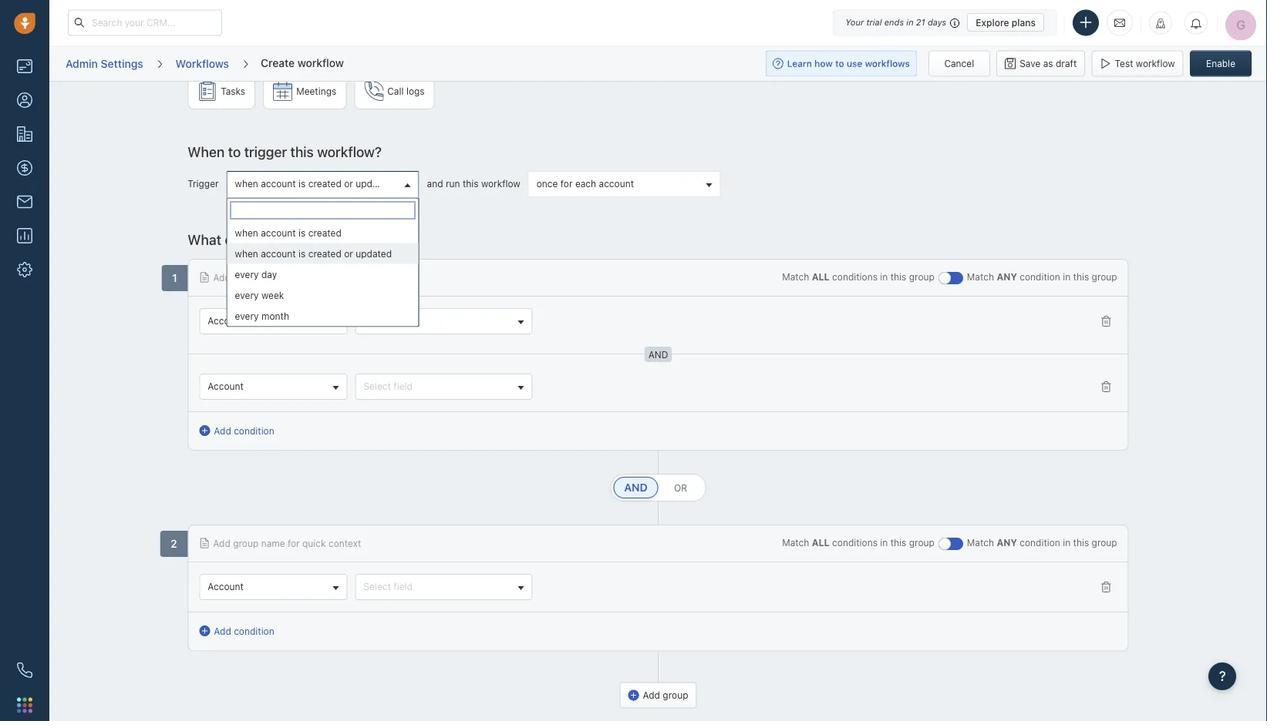 Task type: locate. For each thing, give the bounding box(es) containing it.
every week
[[235, 290, 284, 301]]

conditions
[[225, 232, 291, 248], [832, 272, 878, 283], [832, 538, 878, 549]]

1 vertical spatial any
[[997, 538, 1017, 549]]

workflows link
[[175, 52, 230, 76]]

any
[[997, 272, 1017, 283], [997, 538, 1017, 549]]

1 field from the top
[[394, 316, 413, 327]]

1 vertical spatial account button
[[199, 374, 347, 401]]

2 select field from the top
[[364, 382, 413, 393]]

list box
[[227, 222, 418, 327]]

3 created from the top
[[308, 248, 341, 259]]

every down every day
[[235, 290, 259, 301]]

and
[[427, 179, 443, 190], [624, 482, 648, 495], [626, 483, 646, 494]]

1 vertical spatial add condition link
[[199, 625, 274, 639]]

is up when account is created or updated option at the left top
[[299, 228, 306, 238]]

every inside every month option
[[235, 311, 259, 322]]

2 when from the top
[[235, 228, 258, 238]]

group
[[188, 74, 1129, 118]]

0 vertical spatial for
[[561, 179, 573, 190]]

every inside every week 'option'
[[235, 290, 259, 301]]

created for when account is created or updated dropdown button
[[308, 179, 341, 190]]

when account is created or updated down when to trigger this workflow?
[[235, 179, 392, 190]]

0 vertical spatial match all conditions in this group
[[782, 272, 935, 283]]

freshworks switcher image
[[17, 698, 32, 714]]

1 vertical spatial select field button
[[355, 374, 532, 401]]

enable button
[[1190, 51, 1252, 77]]

0 vertical spatial is
[[299, 179, 306, 190]]

updated down workflow?
[[356, 179, 392, 190]]

workflow right test
[[1136, 58, 1175, 69]]

call logs
[[387, 86, 425, 97]]

workflow
[[298, 56, 344, 69], [1136, 58, 1175, 69], [481, 179, 520, 190]]

1 account from the top
[[208, 316, 244, 327]]

explore plans
[[976, 17, 1036, 28]]

1 when from the top
[[235, 179, 258, 190]]

2 updated from the top
[[356, 248, 392, 259]]

0 vertical spatial or
[[344, 179, 353, 190]]

account
[[261, 179, 296, 190], [599, 179, 634, 190], [261, 228, 296, 238], [261, 248, 296, 259]]

once
[[537, 179, 558, 190]]

condition
[[1020, 272, 1060, 283], [234, 426, 274, 437], [1020, 538, 1060, 549], [234, 627, 274, 638]]

0 vertical spatial add condition link
[[199, 425, 274, 438]]

2 add group name for quick context from the top
[[213, 539, 361, 550]]

updated up every day option
[[356, 248, 392, 259]]

when up every day
[[235, 248, 258, 259]]

add condition
[[214, 426, 274, 437], [214, 627, 274, 638]]

every down every week
[[235, 311, 259, 322]]

0 vertical spatial when account is created or updated
[[235, 179, 392, 190]]

0 vertical spatial add group name for quick context
[[213, 273, 361, 283]]

2 every from the top
[[235, 290, 259, 301]]

every day option
[[227, 264, 418, 285]]

0 vertical spatial account
[[208, 316, 244, 327]]

1 vertical spatial context
[[328, 539, 361, 550]]

is inside option
[[299, 248, 306, 259]]

meetings button
[[263, 74, 346, 110]]

when
[[235, 179, 258, 190], [235, 228, 258, 238], [235, 248, 258, 259]]

1 quick from the top
[[302, 273, 326, 283]]

1 match any condition in this group from the top
[[967, 272, 1117, 283]]

0 vertical spatial select
[[364, 316, 391, 327]]

workflow left once on the left
[[481, 179, 520, 190]]

field
[[394, 316, 413, 327], [394, 382, 413, 393], [394, 582, 413, 593]]

select
[[364, 316, 391, 327], [364, 382, 391, 393], [364, 582, 391, 593]]

account button
[[199, 309, 347, 335], [199, 374, 347, 401], [199, 575, 347, 601]]

add inside button
[[643, 691, 660, 702]]

is down when account is created
[[299, 248, 306, 259]]

your
[[845, 17, 864, 27]]

0 vertical spatial all
[[812, 272, 830, 283]]

1 any from the top
[[997, 272, 1017, 283]]

0 vertical spatial select field
[[364, 316, 413, 327]]

created inside "option"
[[308, 228, 341, 238]]

0 vertical spatial updated
[[356, 179, 392, 190]]

1 vertical spatial or
[[344, 248, 353, 259]]

2 vertical spatial select field
[[364, 582, 413, 593]]

admin settings
[[66, 57, 143, 70]]

every left 'day'
[[235, 269, 259, 280]]

for
[[561, 179, 573, 190], [288, 273, 300, 283], [288, 539, 300, 550]]

name
[[261, 273, 285, 283], [261, 539, 285, 550]]

0 vertical spatial when
[[235, 179, 258, 190]]

enable
[[1206, 58, 1236, 69]]

or inside dropdown button
[[344, 179, 353, 190]]

explore
[[976, 17, 1009, 28]]

account button for third select field button from the top of the page
[[199, 575, 347, 601]]

when inside dropdown button
[[235, 179, 258, 190]]

every
[[235, 269, 259, 280], [235, 290, 259, 301], [235, 311, 259, 322]]

every month
[[235, 311, 289, 322]]

add for add group button
[[643, 691, 660, 702]]

list box containing when account is created
[[227, 222, 418, 327]]

3 field from the top
[[394, 582, 413, 593]]

2 created from the top
[[308, 228, 341, 238]]

week
[[261, 290, 284, 301]]

2 when account is created or updated from the top
[[235, 248, 392, 259]]

1 updated from the top
[[356, 179, 392, 190]]

account inside "option"
[[261, 228, 296, 238]]

1 add group name for quick context from the top
[[213, 273, 361, 283]]

0 vertical spatial name
[[261, 273, 285, 283]]

1 vertical spatial conditions
[[832, 272, 878, 283]]

account inside option
[[261, 248, 296, 259]]

is
[[299, 179, 306, 190], [299, 228, 306, 238], [299, 248, 306, 259]]

day
[[261, 269, 277, 280]]

be
[[341, 232, 357, 248]]

1 vertical spatial all
[[812, 538, 830, 549]]

0 vertical spatial field
[[394, 316, 413, 327]]

1 vertical spatial add group name for quick context
[[213, 539, 361, 550]]

created inside dropdown button
[[308, 179, 341, 190]]

what conditions should be met?
[[188, 232, 392, 248]]

and link
[[614, 478, 658, 499], [614, 478, 658, 499]]

add group button
[[620, 683, 697, 709]]

when right what
[[235, 228, 258, 238]]

0 vertical spatial add condition
[[214, 426, 274, 437]]

2 name from the top
[[261, 539, 285, 550]]

account button for first select field button from the top
[[199, 309, 347, 335]]

2 vertical spatial account
[[208, 582, 244, 593]]

2 vertical spatial conditions
[[832, 538, 878, 549]]

draft
[[1056, 58, 1077, 69]]

None search field
[[230, 202, 415, 219]]

group
[[909, 272, 935, 283], [1092, 272, 1117, 283], [233, 273, 259, 283], [909, 538, 935, 549], [1092, 538, 1117, 549], [233, 539, 259, 550], [663, 691, 688, 702]]

met?
[[360, 232, 392, 248]]

is for when account is created "option"
[[299, 228, 306, 238]]

created up when account is created or updated option at the left top
[[308, 228, 341, 238]]

3 select field from the top
[[364, 582, 413, 593]]

admin settings link
[[65, 52, 144, 76]]

when inside "option"
[[235, 228, 258, 238]]

2 add condition from the top
[[214, 627, 274, 638]]

0 vertical spatial created
[[308, 179, 341, 190]]

add for 1st add condition "link" from the bottom
[[214, 627, 231, 638]]

2 vertical spatial select
[[364, 582, 391, 593]]

1 account button from the top
[[199, 309, 347, 335]]

2 vertical spatial is
[[299, 248, 306, 259]]

1 vertical spatial every
[[235, 290, 259, 301]]

when account is created or updated
[[235, 179, 392, 190], [235, 248, 392, 259]]

0 horizontal spatial workflow
[[298, 56, 344, 69]]

1 vertical spatial account
[[208, 382, 244, 393]]

created down when account is created "option"
[[308, 248, 341, 259]]

3 when from the top
[[235, 248, 258, 259]]

1 vertical spatial is
[[299, 228, 306, 238]]

2 any from the top
[[997, 538, 1017, 549]]

2 vertical spatial select field button
[[355, 575, 532, 601]]

1 every from the top
[[235, 269, 259, 280]]

account
[[208, 316, 244, 327], [208, 382, 244, 393], [208, 582, 244, 593]]

all
[[812, 272, 830, 283], [812, 538, 830, 549]]

this
[[290, 144, 314, 160], [463, 179, 479, 190], [891, 272, 906, 283], [1073, 272, 1089, 283], [891, 538, 906, 549], [1073, 538, 1089, 549]]

0 vertical spatial select field button
[[355, 309, 532, 335]]

workflow?
[[317, 144, 382, 160]]

updated
[[356, 179, 392, 190], [356, 248, 392, 259]]

1 vertical spatial quick
[[302, 539, 326, 550]]

1 all from the top
[[812, 272, 830, 283]]

2 field from the top
[[394, 382, 413, 393]]

when account is created or updated down when account is created "option"
[[235, 248, 392, 259]]

2 select field button from the top
[[355, 374, 532, 401]]

0 vertical spatial context
[[328, 273, 361, 283]]

1 vertical spatial updated
[[356, 248, 392, 259]]

field for first select field button from the top
[[394, 316, 413, 327]]

1 vertical spatial select field
[[364, 382, 413, 393]]

quick for third select field button from the top of the page
[[302, 539, 326, 550]]

group containing tasks
[[188, 74, 1129, 118]]

1 vertical spatial add condition
[[214, 627, 274, 638]]

2 account button from the top
[[199, 374, 347, 401]]

when account is created
[[235, 228, 341, 238]]

1 vertical spatial name
[[261, 539, 285, 550]]

0 vertical spatial quick
[[302, 273, 326, 283]]

add condition link
[[199, 425, 274, 438], [199, 625, 274, 639]]

2 vertical spatial when
[[235, 248, 258, 259]]

context
[[328, 273, 361, 283], [328, 539, 361, 550]]

3 select from the top
[[364, 582, 391, 593]]

2 select from the top
[[364, 382, 391, 393]]

name for third select field button from the top of the page
[[261, 539, 285, 550]]

0 vertical spatial any
[[997, 272, 1017, 283]]

in
[[906, 17, 914, 27], [880, 272, 888, 283], [1063, 272, 1071, 283], [880, 538, 888, 549], [1063, 538, 1071, 549]]

1 vertical spatial when
[[235, 228, 258, 238]]

2 vertical spatial every
[[235, 311, 259, 322]]

when inside option
[[235, 248, 258, 259]]

1 select field from the top
[[364, 316, 413, 327]]

1 vertical spatial match any condition in this group
[[967, 538, 1117, 549]]

when account is created option
[[227, 222, 418, 243]]

select field
[[364, 316, 413, 327], [364, 382, 413, 393], [364, 582, 413, 593]]

1 context from the top
[[328, 273, 361, 283]]

quick
[[302, 273, 326, 283], [302, 539, 326, 550]]

2 account from the top
[[208, 382, 244, 393]]

quick for first select field button from the top
[[302, 273, 326, 283]]

1 vertical spatial when account is created or updated
[[235, 248, 392, 259]]

0 vertical spatial account button
[[199, 309, 347, 335]]

is inside "option"
[[299, 228, 306, 238]]

any for first select field button from the top
[[997, 272, 1017, 283]]

workflow up meetings
[[298, 56, 344, 69]]

workflow inside button
[[1136, 58, 1175, 69]]

0 vertical spatial every
[[235, 269, 259, 280]]

1 when account is created or updated from the top
[[235, 179, 392, 190]]

and run this workflow
[[427, 179, 520, 190]]

created
[[308, 179, 341, 190], [308, 228, 341, 238], [308, 248, 341, 259]]

select field button
[[355, 309, 532, 335], [355, 374, 532, 401], [355, 575, 532, 601]]

1 vertical spatial field
[[394, 382, 413, 393]]

to
[[228, 144, 241, 160]]

add group
[[643, 691, 688, 702]]

21
[[916, 17, 925, 27]]

when down to
[[235, 179, 258, 190]]

phone image
[[17, 663, 32, 679]]

2 vertical spatial account button
[[199, 575, 347, 601]]

0 vertical spatial match any condition in this group
[[967, 272, 1117, 283]]

1 vertical spatial created
[[308, 228, 341, 238]]

save as draft
[[1020, 58, 1077, 69]]

match any condition in this group
[[967, 272, 1117, 283], [967, 538, 1117, 549]]

every for every day
[[235, 269, 259, 280]]

field for 2nd select field button from the bottom
[[394, 382, 413, 393]]

3 every from the top
[[235, 311, 259, 322]]

for inside button
[[561, 179, 573, 190]]

1 vertical spatial select
[[364, 382, 391, 393]]

trigger
[[244, 144, 287, 160]]

account inside dropdown button
[[261, 179, 296, 190]]

2 quick from the top
[[302, 539, 326, 550]]

select field for 2nd select field button from the bottom
[[364, 382, 413, 393]]

1 is from the top
[[299, 179, 306, 190]]

created down workflow?
[[308, 179, 341, 190]]

created inside option
[[308, 248, 341, 259]]

when account is created or updated inside when account is created or updated option
[[235, 248, 392, 259]]

every inside every day option
[[235, 269, 259, 280]]

2 horizontal spatial workflow
[[1136, 58, 1175, 69]]

1 vertical spatial match all conditions in this group
[[782, 538, 935, 549]]

2 vertical spatial created
[[308, 248, 341, 259]]

match all conditions in this group
[[782, 272, 935, 283], [782, 538, 935, 549]]

match
[[782, 272, 809, 283], [967, 272, 994, 283], [782, 538, 809, 549], [967, 538, 994, 549]]

3 is from the top
[[299, 248, 306, 259]]

add
[[213, 273, 230, 283], [214, 426, 231, 437], [213, 539, 230, 550], [214, 627, 231, 638], [643, 691, 660, 702]]

1 name from the top
[[261, 273, 285, 283]]

2 vertical spatial field
[[394, 582, 413, 593]]

2 is from the top
[[299, 228, 306, 238]]

once for each account button
[[528, 172, 721, 198]]

or
[[344, 179, 353, 190], [344, 248, 353, 259], [674, 483, 687, 494]]

is down when to trigger this workflow?
[[299, 179, 306, 190]]

run
[[446, 179, 460, 190]]

3 account button from the top
[[199, 575, 347, 601]]

1 created from the top
[[308, 179, 341, 190]]



Task type: vqa. For each thing, say whether or not it's contained in the screenshot.
second J ICON from the bottom
no



Task type: describe. For each thing, give the bounding box(es) containing it.
admin
[[66, 57, 98, 70]]

2 all from the top
[[812, 538, 830, 549]]

Search your CRM... text field
[[68, 10, 222, 36]]

group inside button
[[663, 691, 688, 702]]

field for third select field button from the top of the page
[[394, 582, 413, 593]]

when for when account is created or updated dropdown button
[[235, 179, 258, 190]]

when
[[188, 144, 225, 160]]

trigger
[[188, 179, 219, 190]]

account inside button
[[599, 179, 634, 190]]

explore plans link
[[967, 13, 1044, 32]]

select field for first select field button from the top
[[364, 316, 413, 327]]

every for every week
[[235, 290, 259, 301]]

meetings
[[296, 86, 336, 97]]

3 account from the top
[[208, 582, 244, 593]]

ends
[[884, 17, 904, 27]]

1 match all conditions in this group from the top
[[782, 272, 935, 283]]

1 horizontal spatial workflow
[[481, 179, 520, 190]]

1 vertical spatial for
[[288, 273, 300, 283]]

create workflow
[[261, 56, 344, 69]]

your trial ends in 21 days
[[845, 17, 946, 27]]

call logs button
[[354, 74, 435, 110]]

every day
[[235, 269, 277, 280]]

when to trigger this workflow?
[[188, 144, 382, 160]]

1 add condition from the top
[[214, 426, 274, 437]]

email image
[[1114, 16, 1125, 29]]

account button for 2nd select field button from the bottom
[[199, 374, 347, 401]]

2 add condition link from the top
[[199, 625, 274, 639]]

when account is created or updated button
[[226, 172, 419, 198]]

days
[[928, 17, 946, 27]]

every month option
[[227, 306, 418, 327]]

1 select from the top
[[364, 316, 391, 327]]

every week option
[[227, 285, 418, 306]]

what
[[188, 232, 221, 248]]

name for first select field button from the top
[[261, 273, 285, 283]]

trial
[[866, 17, 882, 27]]

logs
[[406, 86, 425, 97]]

select field for third select field button from the top of the page
[[364, 582, 413, 593]]

cancel button
[[928, 51, 990, 77]]

once for each account
[[537, 179, 634, 190]]

3 select field button from the top
[[355, 575, 532, 601]]

updated inside when account is created or updated dropdown button
[[356, 179, 392, 190]]

settings
[[101, 57, 143, 70]]

updated inside when account is created or updated option
[[356, 248, 392, 259]]

phone element
[[9, 656, 40, 686]]

save
[[1020, 58, 1041, 69]]

2 match any condition in this group from the top
[[967, 538, 1117, 549]]

add group name for quick context for first select field button from the top
[[213, 273, 361, 283]]

each
[[575, 179, 596, 190]]

create
[[261, 56, 295, 69]]

test workflow button
[[1092, 51, 1184, 77]]

2 match all conditions in this group from the top
[[782, 538, 935, 549]]

when for list box containing when account is created
[[235, 228, 258, 238]]

or inside option
[[344, 248, 353, 259]]

workflow for test workflow
[[1136, 58, 1175, 69]]

2 vertical spatial for
[[288, 539, 300, 550]]

1 select field button from the top
[[355, 309, 532, 335]]

2 context from the top
[[328, 539, 361, 550]]

every for every month
[[235, 311, 259, 322]]

2 vertical spatial or
[[674, 483, 687, 494]]

test
[[1115, 58, 1133, 69]]

0 vertical spatial conditions
[[225, 232, 291, 248]]

tasks button
[[188, 74, 255, 110]]

as
[[1043, 58, 1053, 69]]

or link
[[658, 478, 703, 499]]

is for when account is created or updated option at the left top
[[299, 248, 306, 259]]

when account is created or updated inside when account is created or updated dropdown button
[[235, 179, 392, 190]]

is inside dropdown button
[[299, 179, 306, 190]]

conditions for first select field button from the top
[[832, 272, 878, 283]]

cancel
[[944, 58, 974, 69]]

workflows
[[176, 57, 229, 70]]

conditions for third select field button from the top of the page
[[832, 538, 878, 549]]

1 add condition link from the top
[[199, 425, 274, 438]]

month
[[261, 311, 289, 322]]

add for 2nd add condition "link" from the bottom of the page
[[214, 426, 231, 437]]

plans
[[1012, 17, 1036, 28]]

test workflow
[[1115, 58, 1175, 69]]

add group name for quick context for third select field button from the top of the page
[[213, 539, 361, 550]]

when account is created or updated option
[[227, 243, 418, 264]]

tasks
[[221, 86, 245, 97]]

any for third select field button from the top of the page
[[997, 538, 1017, 549]]

save as draft button
[[997, 51, 1085, 77]]

workflow for create workflow
[[298, 56, 344, 69]]

call
[[387, 86, 404, 97]]

should
[[294, 232, 337, 248]]

created for list box containing when account is created
[[308, 228, 341, 238]]



